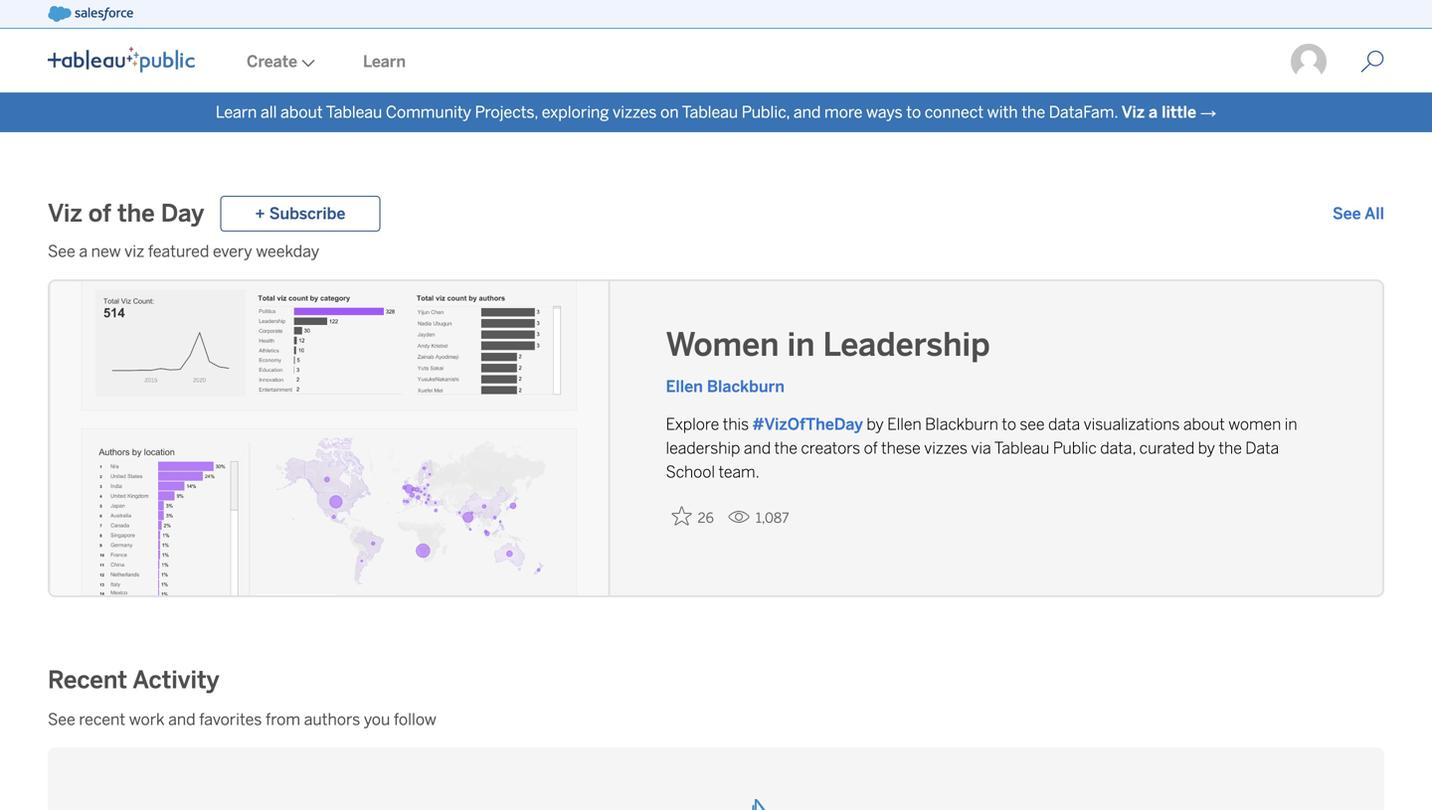 Task type: locate. For each thing, give the bounding box(es) containing it.
viz a little → link
[[1122, 103, 1216, 122]]

2 vertical spatial see
[[48, 711, 75, 729]]

1 horizontal spatial viz
[[1122, 103, 1145, 122]]

vizzes left on
[[613, 103, 657, 122]]

explore
[[666, 415, 719, 434]]

curated
[[1139, 439, 1195, 458]]

to
[[906, 103, 921, 122], [1002, 415, 1016, 434]]

1,087
[[756, 510, 789, 527]]

0 vertical spatial vizzes
[[613, 103, 657, 122]]

subscribe
[[269, 204, 346, 223]]

0 vertical spatial to
[[906, 103, 921, 122]]

this
[[723, 415, 749, 434]]

data
[[1048, 415, 1080, 434]]

of left these
[[864, 439, 878, 458]]

follow
[[394, 711, 436, 729]]

women
[[1228, 415, 1281, 434]]

see a new viz featured every weekday
[[48, 242, 319, 261]]

you
[[364, 711, 390, 729]]

and left more
[[793, 103, 821, 122]]

1 horizontal spatial about
[[1183, 415, 1225, 434]]

vizzes
[[613, 103, 657, 122], [924, 439, 968, 458]]

about
[[280, 103, 323, 122], [1183, 415, 1225, 434]]

the
[[1022, 103, 1045, 122], [117, 199, 155, 228], [774, 439, 797, 458], [1219, 439, 1242, 458]]

learn all about tableau community projects, exploring vizzes on tableau public, and more ways to connect with the datafam. viz a little →
[[216, 103, 1216, 122]]

2 horizontal spatial tableau
[[994, 439, 1049, 458]]

public
[[1053, 439, 1097, 458]]

connect
[[925, 103, 984, 122]]

1 vertical spatial see
[[48, 242, 75, 261]]

0 horizontal spatial to
[[906, 103, 921, 122]]

by up these
[[867, 415, 884, 434]]

0 vertical spatial about
[[280, 103, 323, 122]]

1 horizontal spatial tableau
[[682, 103, 738, 122]]

to inside "explore this #vizoftheday by ellen blackburn to see data visualizations about women in leadership and the creators of these vizzes via tableau public data, curated by the data school team."
[[1002, 415, 1016, 434]]

0 horizontal spatial viz
[[48, 199, 82, 228]]

1 vertical spatial of
[[864, 439, 878, 458]]

0 vertical spatial blackburn
[[707, 377, 784, 396]]

0 horizontal spatial of
[[88, 199, 111, 228]]

0 horizontal spatial in
[[787, 326, 815, 364]]

1 horizontal spatial in
[[1285, 415, 1297, 434]]

vizzes left via at the bottom of the page
[[924, 439, 968, 458]]

ellen up these
[[887, 415, 922, 434]]

1 vertical spatial viz
[[48, 199, 82, 228]]

0 vertical spatial viz
[[1122, 103, 1145, 122]]

learn link
[[339, 31, 430, 92]]

see for see a new viz featured every weekday
[[48, 242, 75, 261]]

1 vertical spatial in
[[1285, 415, 1297, 434]]

and right work
[[168, 711, 196, 729]]

see left all
[[1333, 204, 1361, 223]]

learn
[[363, 52, 406, 71], [216, 103, 257, 122]]

ellen up explore
[[666, 377, 703, 396]]

tableau down 'see'
[[994, 439, 1049, 458]]

0 horizontal spatial learn
[[216, 103, 257, 122]]

recent
[[79, 711, 125, 729]]

viz of the day
[[48, 199, 204, 228]]

exploring
[[542, 103, 609, 122]]

learn for learn all about tableau community projects, exploring vizzes on tableau public, and more ways to connect with the datafam. viz a little →
[[216, 103, 257, 122]]

1 horizontal spatial vizzes
[[924, 439, 968, 458]]

via
[[971, 439, 991, 458]]

see all viz of the day element
[[1333, 202, 1384, 226]]

1 vertical spatial ellen
[[887, 415, 922, 434]]

see
[[1333, 204, 1361, 223], [48, 242, 75, 261], [48, 711, 75, 729]]

the up the viz
[[117, 199, 155, 228]]

a left new
[[79, 242, 88, 261]]

26
[[698, 510, 714, 527]]

blackburn up this in the bottom of the page
[[707, 377, 784, 396]]

1 horizontal spatial and
[[744, 439, 771, 458]]

learn for learn
[[363, 52, 406, 71]]

featured
[[148, 242, 209, 261]]

1 horizontal spatial a
[[1149, 103, 1158, 122]]

blackburn
[[707, 377, 784, 396], [925, 415, 998, 434]]

1 horizontal spatial by
[[1198, 439, 1215, 458]]

create
[[247, 52, 297, 71]]

0 vertical spatial by
[[867, 415, 884, 434]]

women in leadership
[[666, 326, 990, 364]]

and up team.
[[744, 439, 771, 458]]

day
[[161, 199, 204, 228]]

a
[[1149, 103, 1158, 122], [79, 242, 88, 261]]

see all link
[[1333, 202, 1384, 226]]

data
[[1245, 439, 1279, 458]]

0 vertical spatial ellen
[[666, 377, 703, 396]]

2 horizontal spatial and
[[793, 103, 821, 122]]

leadership
[[823, 326, 990, 364]]

viz
[[1122, 103, 1145, 122], [48, 199, 82, 228]]

1 vertical spatial about
[[1183, 415, 1225, 434]]

see left new
[[48, 242, 75, 261]]

of up new
[[88, 199, 111, 228]]

0 vertical spatial learn
[[363, 52, 406, 71]]

go to search image
[[1337, 50, 1408, 74]]

public,
[[742, 103, 790, 122]]

datafam.
[[1049, 103, 1118, 122]]

by
[[867, 415, 884, 434], [1198, 439, 1215, 458]]

of
[[88, 199, 111, 228], [864, 439, 878, 458]]

ellen
[[666, 377, 703, 396], [887, 415, 922, 434]]

creators
[[801, 439, 860, 458]]

1 vertical spatial vizzes
[[924, 439, 968, 458]]

more
[[824, 103, 863, 122]]

see inside see all viz of the day element
[[1333, 204, 1361, 223]]

tableau
[[326, 103, 382, 122], [682, 103, 738, 122], [994, 439, 1049, 458]]

to left 'see'
[[1002, 415, 1016, 434]]

explore this #vizoftheday by ellen blackburn to see data visualizations about women in leadership and the creators of these vizzes via tableau public data, curated by the data school team.
[[666, 415, 1297, 482]]

0 horizontal spatial tableau
[[326, 103, 382, 122]]

1 vertical spatial blackburn
[[925, 415, 998, 434]]

see inside see a new viz featured every weekday element
[[48, 242, 75, 261]]

1 vertical spatial to
[[1002, 415, 1016, 434]]

0 vertical spatial and
[[793, 103, 821, 122]]

ellen blackburn link
[[666, 377, 784, 396]]

0 horizontal spatial a
[[79, 242, 88, 261]]

1 vertical spatial by
[[1198, 439, 1215, 458]]

1 vertical spatial learn
[[216, 103, 257, 122]]

tableau right on
[[682, 103, 738, 122]]

Add Favorite button
[[666, 500, 720, 533]]

1 horizontal spatial blackburn
[[925, 415, 998, 434]]

by right curated
[[1198, 439, 1215, 458]]

1 horizontal spatial learn
[[363, 52, 406, 71]]

see all
[[1333, 204, 1384, 223]]

see a new viz featured every weekday element
[[48, 240, 1384, 264]]

recent activity heading
[[48, 665, 219, 697]]

learn left all
[[216, 103, 257, 122]]

about right all
[[280, 103, 323, 122]]

1 horizontal spatial ellen
[[887, 415, 922, 434]]

to right ways
[[906, 103, 921, 122]]

and
[[793, 103, 821, 122], [744, 439, 771, 458], [168, 711, 196, 729]]

see for see all
[[1333, 204, 1361, 223]]

see inside see recent work and favorites from authors you follow element
[[48, 711, 75, 729]]

0 vertical spatial see
[[1333, 204, 1361, 223]]

1 horizontal spatial to
[[1002, 415, 1016, 434]]

learn up community in the top left of the page
[[363, 52, 406, 71]]

see recent work and favorites from authors you follow
[[48, 711, 436, 729]]

see left recent
[[48, 711, 75, 729]]

tableau down learn link
[[326, 103, 382, 122]]

and inside "explore this #vizoftheday by ellen blackburn to see data visualizations about women in leadership and the creators of these vizzes via tableau public data, curated by the data school team."
[[744, 439, 771, 458]]

about up curated
[[1183, 415, 1225, 434]]

0 vertical spatial of
[[88, 199, 111, 228]]

activity
[[133, 666, 219, 695]]

tableau inside "explore this #vizoftheday by ellen blackburn to see data visualizations about women in leadership and the creators of these vizzes via tableau public data, curated by the data school team."
[[994, 439, 1049, 458]]

1 horizontal spatial of
[[864, 439, 878, 458]]

blackburn up via at the bottom of the page
[[925, 415, 998, 434]]

0 horizontal spatial and
[[168, 711, 196, 729]]

a left little
[[1149, 103, 1158, 122]]

work
[[129, 711, 165, 729]]

0 vertical spatial a
[[1149, 103, 1158, 122]]

in
[[787, 326, 815, 364], [1285, 415, 1297, 434]]

1 vertical spatial and
[[744, 439, 771, 458]]



Task type: describe. For each thing, give the bounding box(es) containing it.
school
[[666, 463, 715, 482]]

ellen blackburn
[[666, 377, 784, 396]]

authors
[[304, 711, 360, 729]]

#vizoftheday link
[[752, 415, 863, 434]]

0 horizontal spatial ellen
[[666, 377, 703, 396]]

+
[[255, 204, 265, 223]]

0 horizontal spatial by
[[867, 415, 884, 434]]

recent
[[48, 666, 127, 695]]

all
[[261, 103, 277, 122]]

0 horizontal spatial blackburn
[[707, 377, 784, 396]]

create button
[[223, 31, 339, 92]]

weekday
[[256, 242, 319, 261]]

women in leadership link
[[666, 323, 1327, 367]]

projects,
[[475, 103, 538, 122]]

#vizoftheday
[[752, 415, 863, 434]]

john.smith1494 image
[[1289, 42, 1329, 82]]

the right with
[[1022, 103, 1045, 122]]

vizzes inside "explore this #vizoftheday by ellen blackburn to see data visualizations about women in leadership and the creators of these vizzes via tableau public data, curated by the data school team."
[[924, 439, 968, 458]]

in inside "explore this #vizoftheday by ellen blackburn to see data visualizations about women in leadership and the creators of these vizzes via tableau public data, curated by the data school team."
[[1285, 415, 1297, 434]]

every
[[213, 242, 252, 261]]

data,
[[1100, 439, 1136, 458]]

ellen inside "explore this #vizoftheday by ellen blackburn to see data visualizations about women in leadership and the creators of these vizzes via tableau public data, curated by the data school team."
[[887, 415, 922, 434]]

salesforce logo image
[[48, 6, 133, 22]]

2 vertical spatial and
[[168, 711, 196, 729]]

1,087 views element
[[720, 502, 797, 535]]

little
[[1162, 103, 1196, 122]]

recent activity
[[48, 666, 219, 695]]

of inside "explore this #vizoftheday by ellen blackburn to see data visualizations about women in leadership and the creators of these vizzes via tableau public data, curated by the data school team."
[[864, 439, 878, 458]]

viz
[[124, 242, 144, 261]]

the down #vizoftheday 'link'
[[774, 439, 797, 458]]

ways
[[866, 103, 903, 122]]

about inside "explore this #vizoftheday by ellen blackburn to see data visualizations about women in leadership and the creators of these vizzes via tableau public data, curated by the data school team."
[[1183, 415, 1225, 434]]

of inside viz of the day 'heading'
[[88, 199, 111, 228]]

these
[[881, 439, 921, 458]]

with
[[987, 103, 1018, 122]]

favorites
[[199, 711, 262, 729]]

see
[[1020, 415, 1045, 434]]

team.
[[718, 463, 760, 482]]

the left data
[[1219, 439, 1242, 458]]

women
[[666, 326, 779, 364]]

from
[[265, 711, 300, 729]]

leadership
[[666, 439, 740, 458]]

blackburn inside "explore this #vizoftheday by ellen blackburn to see data visualizations about women in leadership and the creators of these vizzes via tableau public data, curated by the data school team."
[[925, 415, 998, 434]]

see recent work and favorites from authors you follow element
[[48, 708, 1384, 732]]

new
[[91, 242, 121, 261]]

logo image
[[48, 47, 195, 73]]

community
[[386, 103, 471, 122]]

see for see recent work and favorites from authors you follow
[[48, 711, 75, 729]]

viz inside viz of the day 'heading'
[[48, 199, 82, 228]]

the inside 'heading'
[[117, 199, 155, 228]]

0 horizontal spatial vizzes
[[613, 103, 657, 122]]

viz of the day heading
[[48, 198, 204, 230]]

+ subscribe
[[255, 204, 346, 223]]

on
[[660, 103, 679, 122]]

0 horizontal spatial about
[[280, 103, 323, 122]]

all
[[1365, 204, 1384, 223]]

visualizations
[[1084, 415, 1180, 434]]

1 vertical spatial a
[[79, 242, 88, 261]]

0 vertical spatial in
[[787, 326, 815, 364]]

+ subscribe button
[[220, 196, 380, 232]]

→
[[1200, 103, 1216, 122]]



Task type: vqa. For each thing, say whether or not it's contained in the screenshot.
website2 field
no



